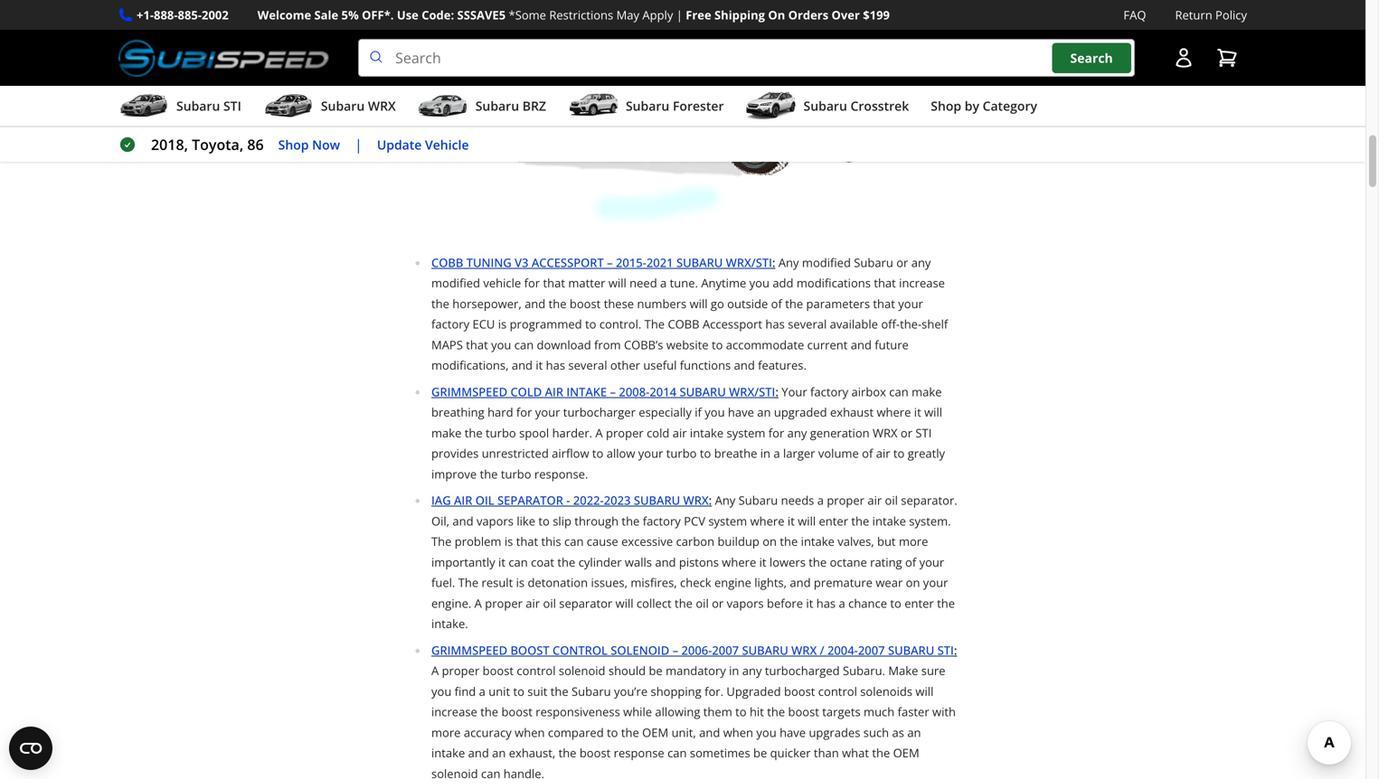Task type: vqa. For each thing, say whether or not it's contained in the screenshot.
factory within the The Any Modified Subaru Or Any Modified Vehicle For That Matter Will Need A Tune. Anytime You Add Modifications That Increase The Horsepower, And The Boost These Numbers Will Go Outside Of The Parameters That Your Factory Ecu Is Programmed To Control. The Cobb Accessport Has Several Available Off-The-Shelf Maps That You Can Download From Cobb'S Website To Accommodate Current And Future Modifications, And It Has Several Other Useful Functions And Features.
yes



Task type: locate. For each thing, give the bounding box(es) containing it.
the down breathing
[[465, 425, 483, 441]]

search
[[1071, 49, 1113, 66]]

need
[[630, 275, 657, 291]]

grimmspeed for grimmspeed boost control solenoid – 2006-2007 subaru wrx / 2004-2007 subaru sti : a proper boost control solenoid should be mandatory in any turbocharged subaru. make sure you find a unit to suit the subaru you're shopping for. upgraded boost control solenoids will increase the boost responsiveness while allowing them to hit the boost targets much faster with more accuracy when compared to the oem unit, and when you have upgrades such as an intake and an exhaust, the boost response can sometimes be quicker than what the oem solenoid can handle.
[[432, 643, 508, 659]]

matter
[[568, 275, 606, 291]]

welcome
[[258, 7, 311, 23]]

your inside any modified subaru or any modified vehicle for that matter will need a tune. anytime you add modifications that increase the horsepower, and the boost these numbers will go outside of the parameters that your factory ecu is programmed to control. the cobb accessport has several available off-the-shelf maps that you can download from cobb's website to accommodate current and future modifications, and it has several other useful functions and features.
[[899, 296, 924, 312]]

0 vertical spatial or
[[897, 255, 909, 271]]

system up 'buildup'
[[709, 513, 747, 530]]

1 horizontal spatial the
[[458, 575, 479, 591]]

where
[[877, 405, 911, 421], [751, 513, 785, 530], [722, 554, 757, 571]]

subaru for 2023
[[634, 493, 681, 509]]

shipping
[[715, 7, 765, 23]]

check
[[680, 575, 712, 591]]

2 horizontal spatial any
[[912, 255, 931, 271]]

have inside your factory airbox can make breathing hard for your turbocharger especially if you have an upgraded exhaust where it will make the turbo spool harder. a proper cold air intake system for any generation wrx or sti provides unrestricted airflow to allow your turbo to breathe in a larger volume of air to greatly improve the turbo response.
[[728, 405, 754, 421]]

2 horizontal spatial factory
[[811, 384, 849, 400]]

proper up allow
[[606, 425, 644, 441]]

1 horizontal spatial vapors
[[727, 596, 764, 612]]

allowing
[[655, 704, 701, 721]]

0 horizontal spatial factory
[[432, 316, 470, 333]]

subaru brz
[[476, 97, 546, 115]]

your right wear at the right bottom
[[924, 575, 949, 591]]

subaru inside dropdown button
[[626, 97, 670, 115]]

turbo down "cold"
[[667, 446, 697, 462]]

result
[[482, 575, 513, 591]]

button image
[[1173, 47, 1195, 69]]

air right "cold"
[[673, 425, 687, 441]]

2 vertical spatial factory
[[643, 513, 681, 530]]

1 vertical spatial cobb
[[668, 316, 700, 333]]

wear
[[876, 575, 903, 591]]

wrx/sti for an
[[729, 384, 776, 400]]

0 horizontal spatial on
[[763, 534, 777, 550]]

subaru left forester
[[626, 97, 670, 115]]

for inside any modified subaru or any modified vehicle for that matter will need a tune. anytime you add modifications that increase the horsepower, and the boost these numbers will go outside of the parameters that your factory ecu is programmed to control. the cobb accessport has several available off-the-shelf maps that you can download from cobb's website to accommodate current and future modifications, and it has several other useful functions and features.
[[524, 275, 540, 291]]

2 horizontal spatial sti
[[938, 643, 954, 659]]

wrx
[[368, 97, 396, 115], [873, 425, 898, 441], [684, 493, 709, 509], [792, 643, 817, 659]]

1 horizontal spatial 2007
[[858, 643, 885, 659]]

a inside any subaru needs a proper air oil separator. oil, and vapors like to slip through the factory pcv system where it will enter the intake system. the problem is that this can cause excessive carbon buildup on the intake valves, but more importantly it can coat the cylinder walls and pistons where it lowers the octane rating of your fuel. the result is detonation issues, misfires, check engine lights, and premature wear on your engine. a proper air oil separator will collect the oil or vapors before it has a chance to enter the intake.
[[475, 596, 482, 612]]

you down hit
[[757, 725, 777, 741]]

shelf
[[922, 316, 948, 333]]

1 horizontal spatial oem
[[894, 746, 920, 762]]

1 vertical spatial any
[[715, 493, 736, 509]]

wrx/sti for anytime
[[726, 255, 773, 271]]

airflow
[[552, 446, 589, 462]]

the up accuracy
[[481, 704, 499, 721]]

cobb left tuning
[[432, 255, 464, 271]]

in up the upgraded
[[729, 663, 740, 680]]

any inside any subaru needs a proper air oil separator. oil, and vapors like to slip through the factory pcv system where it will enter the intake system. the problem is that this can cause excessive carbon buildup on the intake valves, but more importantly it can coat the cylinder walls and pistons where it lowers the octane rating of your fuel. the result is detonation issues, misfires, check engine lights, and premature wear on your engine. a proper air oil separator will collect the oil or vapors before it has a chance to enter the intake.
[[715, 493, 736, 509]]

your
[[782, 384, 808, 400]]

them
[[704, 704, 733, 721]]

can down unit,
[[668, 746, 687, 762]]

grimmspeed boost control solenoid – 2006-2007 subaru wrx / 2004-2007 subaru sti : a proper boost control solenoid should be mandatory in any turbocharged subaru. make sure you find a unit to suit the subaru you're shopping for. upgraded boost control solenoids will increase the boost responsiveness while allowing them to hit the boost targets much faster with more accuracy when compared to the oem unit, and when you have upgrades such as an intake and an exhaust, the boost response can sometimes be quicker than what the oem solenoid can handle.
[[432, 643, 958, 780]]

subaru forester button
[[568, 90, 724, 126]]

provides
[[432, 446, 479, 462]]

response
[[614, 746, 665, 762]]

1 horizontal spatial solenoid
[[559, 663, 606, 680]]

unrestricted
[[482, 446, 549, 462]]

2 vertical spatial sti
[[938, 643, 954, 659]]

0 horizontal spatial the
[[432, 534, 452, 550]]

spool
[[519, 425, 549, 441]]

1 vertical spatial an
[[908, 725, 921, 741]]

: left your
[[776, 384, 779, 400]]

0 horizontal spatial in
[[729, 663, 740, 680]]

1 vertical spatial a
[[475, 596, 482, 612]]

1 vertical spatial system
[[709, 513, 747, 530]]

subaru inside any subaru needs a proper air oil separator. oil, and vapors like to slip through the factory pcv system where it will enter the intake system. the problem is that this can cause excessive carbon buildup on the intake valves, but more importantly it can coat the cylinder walls and pistons where it lowers the octane rating of your fuel. the result is detonation issues, misfires, check engine lights, and premature wear on your engine. a proper air oil separator will collect the oil or vapors before it has a chance to enter the intake.
[[739, 493, 778, 509]]

air left oil
[[454, 493, 473, 509]]

grimmspeed cold air intake – 2008-2014 subaru wrx/sti :
[[432, 384, 779, 400]]

1 horizontal spatial cobb
[[668, 316, 700, 333]]

0 horizontal spatial a
[[432, 663, 439, 680]]

2 horizontal spatial the
[[645, 316, 665, 333]]

will
[[609, 275, 627, 291], [690, 296, 708, 312], [925, 405, 943, 421], [798, 513, 816, 530], [616, 596, 634, 612], [916, 684, 934, 700]]

your up the-
[[899, 296, 924, 312]]

or inside any modified subaru or any modified vehicle for that matter will need a tune. anytime you add modifications that increase the horsepower, and the boost these numbers will go outside of the parameters that your factory ecu is programmed to control. the cobb accessport has several available off-the-shelf maps that you can download from cobb's website to accommodate current and future modifications, and it has several other useful functions and features.
[[897, 255, 909, 271]]

return
[[1176, 7, 1213, 23]]

air down the "detonation"
[[526, 596, 540, 612]]

more inside grimmspeed boost control solenoid – 2006-2007 subaru wrx / 2004-2007 subaru sti : a proper boost control solenoid should be mandatory in any turbocharged subaru. make sure you find a unit to suit the subaru you're shopping for. upgraded boost control solenoids will increase the boost responsiveness while allowing them to hit the boost targets much faster with more accuracy when compared to the oem unit, and when you have upgrades such as an intake and an exhaust, the boost response can sometimes be quicker than what the oem solenoid can handle.
[[432, 725, 461, 741]]

2 2007 from the left
[[858, 643, 885, 659]]

that inside any subaru needs a proper air oil separator. oil, and vapors like to slip through the factory pcv system where it will enter the intake system. the problem is that this can cause excessive carbon buildup on the intake valves, but more importantly it can coat the cylinder walls and pistons where it lowers the octane rating of your fuel. the result is detonation issues, misfires, check engine lights, and premature wear on your engine. a proper air oil separator will collect the oil or vapors before it has a chance to enter the intake.
[[516, 534, 538, 550]]

1 vertical spatial any
[[788, 425, 807, 441]]

2 vertical spatial –
[[673, 643, 679, 659]]

subispeed logo image
[[119, 39, 329, 77]]

will down the needs
[[798, 513, 816, 530]]

0 vertical spatial factory
[[432, 316, 470, 333]]

be down solenoid
[[649, 663, 663, 680]]

sti inside grimmspeed boost control solenoid – 2006-2007 subaru wrx / 2004-2007 subaru sti : a proper boost control solenoid should be mandatory in any turbocharged subaru. make sure you find a unit to suit the subaru you're shopping for. upgraded boost control solenoids will increase the boost responsiveness while allowing them to hit the boost targets much faster with more accuracy when compared to the oem unit, and when you have upgrades such as an intake and an exhaust, the boost response can sometimes be quicker than what the oem solenoid can handle.
[[938, 643, 954, 659]]

horsepower,
[[453, 296, 522, 312]]

oil left separator.
[[885, 493, 898, 509]]

where inside your factory airbox can make breathing hard for your turbocharger especially if you have an upgraded exhaust where it will make the turbo spool harder. a proper cold air intake system for any generation wrx or sti provides unrestricted airflow to allow your turbo to breathe in a larger volume of air to greatly improve the turbo response.
[[877, 405, 911, 421]]

wrx inside grimmspeed boost control solenoid – 2006-2007 subaru wrx / 2004-2007 subaru sti : a proper boost control solenoid should be mandatory in any turbocharged subaru. make sure you find a unit to suit the subaru you're shopping for. upgraded boost control solenoids will increase the boost responsiveness while allowing them to hit the boost targets much faster with more accuracy when compared to the oem unit, and when you have upgrades such as an intake and an exhaust, the boost response can sometimes be quicker than what the oem solenoid can handle.
[[792, 643, 817, 659]]

use
[[397, 7, 419, 23]]

grimmspeed down the intake.
[[432, 643, 508, 659]]

0 vertical spatial an
[[758, 405, 771, 421]]

grimmspeed cold air intake – 2008-2014 subaru wrx/sti link
[[432, 384, 776, 400]]

control.
[[600, 316, 642, 333]]

lights,
[[755, 575, 787, 591]]

–
[[607, 255, 613, 271], [610, 384, 616, 400], [673, 643, 679, 659]]

1 vertical spatial shop
[[278, 136, 309, 153]]

0 horizontal spatial several
[[569, 357, 608, 374]]

breathe
[[714, 446, 758, 462]]

suit
[[528, 684, 548, 700]]

it up cold
[[536, 357, 543, 374]]

off-
[[881, 316, 900, 333]]

1 vertical spatial has
[[546, 357, 566, 374]]

of inside your factory airbox can make breathing hard for your turbocharger especially if you have an upgraded exhaust where it will make the turbo spool harder. a proper cold air intake system for any generation wrx or sti provides unrestricted airflow to allow your turbo to breathe in a larger volume of air to greatly improve the turbo response.
[[862, 446, 873, 462]]

quicker
[[771, 746, 811, 762]]

for for that
[[524, 275, 540, 291]]

more down system.
[[899, 534, 929, 550]]

/
[[820, 643, 825, 659]]

0 horizontal spatial enter
[[819, 513, 849, 530]]

0 vertical spatial more
[[899, 534, 929, 550]]

increase down find
[[432, 704, 478, 721]]

or
[[897, 255, 909, 271], [901, 425, 913, 441], [712, 596, 724, 612]]

in inside grimmspeed boost control solenoid – 2006-2007 subaru wrx / 2004-2007 subaru sti : a proper boost control solenoid should be mandatory in any turbocharged subaru. make sure you find a unit to suit the subaru you're shopping for. upgraded boost control solenoids will increase the boost responsiveness while allowing them to hit the boost targets much faster with more accuracy when compared to the oem unit, and when you have upgrades such as an intake and an exhaust, the boost response can sometimes be quicker than what the oem solenoid can handle.
[[729, 663, 740, 680]]

shop inside 'link'
[[278, 136, 309, 153]]

2 vertical spatial a
[[432, 663, 439, 680]]

the down importantly
[[458, 575, 479, 591]]

can left handle.
[[481, 766, 501, 780]]

when
[[515, 725, 545, 741], [724, 725, 754, 741]]

subaru right 2023
[[634, 493, 681, 509]]

any up the upgraded
[[743, 663, 762, 680]]

0 vertical spatial vapors
[[477, 513, 514, 530]]

turbocharged
[[765, 663, 840, 680]]

vapors down oil
[[477, 513, 514, 530]]

vapors down engine
[[727, 596, 764, 612]]

solenoid down accuracy
[[432, 766, 478, 780]]

1 horizontal spatial of
[[862, 446, 873, 462]]

0 vertical spatial enter
[[819, 513, 849, 530]]

1 vertical spatial for
[[517, 405, 532, 421]]

modifications,
[[432, 357, 509, 374]]

have up 'breathe' on the bottom right of the page
[[728, 405, 754, 421]]

1 horizontal spatial an
[[758, 405, 771, 421]]

have inside grimmspeed boost control solenoid – 2006-2007 subaru wrx / 2004-2007 subaru sti : a proper boost control solenoid should be mandatory in any turbocharged subaru. make sure you find a unit to suit the subaru you're shopping for. upgraded boost control solenoids will increase the boost responsiveness while allowing them to hit the boost targets much faster with more accuracy when compared to the oem unit, and when you have upgrades such as an intake and an exhaust, the boost response can sometimes be quicker than what the oem solenoid can handle.
[[780, 725, 806, 741]]

factory
[[432, 316, 470, 333], [811, 384, 849, 400], [643, 513, 681, 530]]

subaru left brz
[[476, 97, 519, 115]]

2 horizontal spatial an
[[908, 725, 921, 741]]

1 vertical spatial is
[[505, 534, 513, 550]]

control
[[553, 643, 608, 659]]

boost up the upgrades
[[788, 704, 820, 721]]

an left upgraded
[[758, 405, 771, 421]]

intake
[[567, 384, 607, 400]]

2 horizontal spatial has
[[817, 596, 836, 612]]

2 vertical spatial for
[[769, 425, 785, 441]]

subaru for 2021
[[677, 255, 723, 271]]

several up intake
[[569, 357, 608, 374]]

can down programmed
[[515, 337, 534, 353]]

for down cold
[[517, 405, 532, 421]]

0 horizontal spatial |
[[355, 135, 363, 154]]

shop inside dropdown button
[[931, 97, 962, 115]]

where down 'buildup'
[[722, 554, 757, 571]]

– left the "2015-"
[[607, 255, 613, 271]]

response.
[[535, 466, 588, 483]]

allow
[[607, 446, 636, 462]]

– for 2008-
[[610, 384, 616, 400]]

has inside any subaru needs a proper air oil separator. oil, and vapors like to slip through the factory pcv system where it will enter the intake system. the problem is that this can cause excessive carbon buildup on the intake valves, but more importantly it can coat the cylinder walls and pistons where it lowers the octane rating of your fuel. the result is detonation issues, misfires, check engine lights, and premature wear on your engine. a proper air oil separator will collect the oil or vapors before it has a chance to enter the intake.
[[817, 596, 836, 612]]

open widget image
[[9, 727, 52, 771]]

1 vertical spatial or
[[901, 425, 913, 441]]

air up but
[[868, 493, 882, 509]]

should
[[609, 663, 646, 680]]

for for your
[[517, 405, 532, 421]]

solenoid down 'control'
[[559, 663, 606, 680]]

a right find
[[479, 684, 486, 700]]

2006-
[[682, 643, 712, 659]]

much
[[864, 704, 895, 721]]

0 vertical spatial any
[[912, 255, 931, 271]]

iag
[[432, 493, 451, 509]]

1 vertical spatial control
[[819, 684, 858, 700]]

0 horizontal spatial more
[[432, 725, 461, 741]]

:
[[773, 255, 776, 271], [776, 384, 779, 400], [709, 493, 712, 509], [954, 643, 958, 659]]

sti inside dropdown button
[[223, 97, 241, 115]]

0 horizontal spatial be
[[649, 663, 663, 680]]

a inside grimmspeed boost control solenoid – 2006-2007 subaru wrx / 2004-2007 subaru sti : a proper boost control solenoid should be mandatory in any turbocharged subaru. make sure you find a unit to suit the subaru you're shopping for. upgraded boost control solenoids will increase the boost responsiveness while allowing them to hit the boost targets much faster with more accuracy when compared to the oem unit, and when you have upgrades such as an intake and an exhaust, the boost response can sometimes be quicker than what the oem solenoid can handle.
[[432, 663, 439, 680]]

wrx/sti up 'anytime'
[[726, 255, 773, 271]]

oem up response
[[642, 725, 669, 741]]

a inside any modified subaru or any modified vehicle for that matter will need a tune. anytime you add modifications that increase the horsepower, and the boost these numbers will go outside of the parameters that your factory ecu is programmed to control. the cobb accessport has several available off-the-shelf maps that you can download from cobb's website to accommodate current and future modifications, and it has several other useful functions and features.
[[660, 275, 667, 291]]

0 horizontal spatial modified
[[432, 275, 480, 291]]

system inside your factory airbox can make breathing hard for your turbocharger especially if you have an upgraded exhaust where it will make the turbo spool harder. a proper cold air intake system for any generation wrx or sti provides unrestricted airflow to allow your turbo to breathe in a larger volume of air to greatly improve the turbo response.
[[727, 425, 766, 441]]

is right result
[[516, 575, 525, 591]]

from
[[594, 337, 621, 353]]

: up add
[[773, 255, 776, 271]]

system
[[727, 425, 766, 441], [709, 513, 747, 530]]

to left suit
[[513, 684, 525, 700]]

0 vertical spatial any
[[779, 255, 799, 271]]

grimmspeed inside grimmspeed boost control solenoid – 2006-2007 subaru wrx / 2004-2007 subaru sti : a proper boost control solenoid should be mandatory in any turbocharged subaru. make sure you find a unit to suit the subaru you're shopping for. upgraded boost control solenoids will increase the boost responsiveness while allowing them to hit the boost targets much faster with more accuracy when compared to the oem unit, and when you have upgrades such as an intake and an exhaust, the boost response can sometimes be quicker than what the oem solenoid can handle.
[[432, 643, 508, 659]]

toyota,
[[192, 135, 244, 154]]

2018, toyota, 86
[[151, 135, 264, 154]]

more inside any subaru needs a proper air oil separator. oil, and vapors like to slip through the factory pcv system where it will enter the intake system. the problem is that this can cause excessive carbon buildup on the intake valves, but more importantly it can coat the cylinder walls and pistons where it lowers the octane rating of your fuel. the result is detonation issues, misfires, check engine lights, and premature wear on your engine. a proper air oil separator will collect the oil or vapors before it has a chance to enter the intake.
[[899, 534, 929, 550]]

harder.
[[552, 425, 593, 441]]

subaru up if
[[680, 384, 726, 400]]

of down add
[[771, 296, 782, 312]]

be left the quicker
[[754, 746, 767, 762]]

these
[[604, 296, 634, 312]]

oil down the "detonation"
[[543, 596, 556, 612]]

to down wear at the right bottom
[[891, 596, 902, 612]]

– inside grimmspeed boost control solenoid – 2006-2007 subaru wrx / 2004-2007 subaru sti : a proper boost control solenoid should be mandatory in any turbocharged subaru. make sure you find a unit to suit the subaru you're shopping for. upgraded boost control solenoids will increase the boost responsiveness while allowing them to hit the boost targets much faster with more accuracy when compared to the oem unit, and when you have upgrades such as an intake and an exhaust, the boost response can sometimes be quicker than what the oem solenoid can handle.
[[673, 643, 679, 659]]

wrx left "/"
[[792, 643, 817, 659]]

1 vertical spatial solenoid
[[432, 766, 478, 780]]

collect
[[637, 596, 672, 612]]

0 vertical spatial oem
[[642, 725, 669, 741]]

0 vertical spatial several
[[788, 316, 827, 333]]

1 horizontal spatial modified
[[802, 255, 851, 271]]

valves,
[[838, 534, 875, 550]]

2007 up the mandatory
[[712, 643, 739, 659]]

2 vertical spatial where
[[722, 554, 757, 571]]

2007
[[712, 643, 739, 659], [858, 643, 885, 659]]

1 vertical spatial in
[[729, 663, 740, 680]]

your
[[899, 296, 924, 312], [535, 405, 560, 421], [639, 446, 664, 462], [920, 554, 945, 571], [924, 575, 949, 591]]

subaru up the responsiveness on the bottom of page
[[572, 684, 611, 700]]

it down the needs
[[788, 513, 795, 530]]

wrx inside "dropdown button"
[[368, 97, 396, 115]]

2 vertical spatial any
[[743, 663, 762, 680]]

0 horizontal spatial oem
[[642, 725, 669, 741]]

0 vertical spatial turbo
[[486, 425, 516, 441]]

make up provides
[[432, 425, 462, 441]]

the down numbers
[[645, 316, 665, 333]]

0 vertical spatial the
[[645, 316, 665, 333]]

any up add
[[779, 255, 799, 271]]

1 horizontal spatial enter
[[905, 596, 934, 612]]

proper inside grimmspeed boost control solenoid – 2006-2007 subaru wrx / 2004-2007 subaru sti : a proper boost control solenoid should be mandatory in any turbocharged subaru. make sure you find a unit to suit the subaru you're shopping for. upgraded boost control solenoids will increase the boost responsiveness while allowing them to hit the boost targets much faster with more accuracy when compared to the oem unit, and when you have upgrades such as an intake and an exhaust, the boost response can sometimes be quicker than what the oem solenoid can handle.
[[442, 663, 480, 680]]

0 horizontal spatial control
[[517, 663, 556, 680]]

subaru up the now
[[321, 97, 365, 115]]

0 vertical spatial be
[[649, 663, 663, 680]]

subaru up make
[[888, 643, 935, 659]]

wrx inside your factory airbox can make breathing hard for your turbocharger especially if you have an upgraded exhaust where it will make the turbo spool harder. a proper cold air intake system for any generation wrx or sti provides unrestricted airflow to allow your turbo to breathe in a larger volume of air to greatly improve the turbo response.
[[873, 425, 898, 441]]

| left the free
[[676, 7, 683, 23]]

cold
[[647, 425, 670, 441]]

for down v3
[[524, 275, 540, 291]]

1 horizontal spatial factory
[[643, 513, 681, 530]]

0 vertical spatial solenoid
[[559, 663, 606, 680]]

vehicle
[[483, 275, 521, 291]]

1 vertical spatial –
[[610, 384, 616, 400]]

turbo down 'hard'
[[486, 425, 516, 441]]

several up current
[[788, 316, 827, 333]]

cobb inside any modified subaru or any modified vehicle for that matter will need a tune. anytime you add modifications that increase the horsepower, and the boost these numbers will go outside of the parameters that your factory ecu is programmed to control. the cobb accessport has several available off-the-shelf maps that you can download from cobb's website to accommodate current and future modifications, and it has several other useful functions and features.
[[668, 316, 700, 333]]

functions
[[680, 357, 731, 374]]

a
[[596, 425, 603, 441], [475, 596, 482, 612], [432, 663, 439, 680]]

you left find
[[432, 684, 452, 700]]

subaru inside "dropdown button"
[[321, 97, 365, 115]]

of inside any modified subaru or any modified vehicle for that matter will need a tune. anytime you add modifications that increase the horsepower, and the boost these numbers will go outside of the parameters that your factory ecu is programmed to control. the cobb accessport has several available off-the-shelf maps that you can download from cobb's website to accommodate current and future modifications, and it has several other useful functions and features.
[[771, 296, 782, 312]]

1 vertical spatial factory
[[811, 384, 849, 400]]

any for subaru
[[715, 493, 736, 509]]

control up suit
[[517, 663, 556, 680]]

modified up modifications
[[802, 255, 851, 271]]

useful
[[644, 357, 677, 374]]

0 vertical spatial sti
[[223, 97, 241, 115]]

or down engine
[[712, 596, 724, 612]]

have up the quicker
[[780, 725, 806, 741]]

turbo
[[486, 425, 516, 441], [667, 446, 697, 462], [501, 466, 532, 483]]

2 vertical spatial is
[[516, 575, 525, 591]]

: up carbon
[[709, 493, 712, 509]]

with
[[933, 704, 956, 721]]

has down download
[[546, 357, 566, 374]]

parameters
[[807, 296, 870, 312]]

1 vertical spatial increase
[[432, 704, 478, 721]]

sure
[[922, 663, 946, 680]]

0 vertical spatial where
[[877, 405, 911, 421]]

modified up horsepower,
[[432, 275, 480, 291]]

2 grimmspeed from the top
[[432, 643, 508, 659]]

an right as
[[908, 725, 921, 741]]

you right if
[[705, 405, 725, 421]]

vapors
[[477, 513, 514, 530], [727, 596, 764, 612]]

you
[[750, 275, 770, 291], [491, 337, 512, 353], [705, 405, 725, 421], [432, 684, 452, 700], [757, 725, 777, 741]]

any inside any modified subaru or any modified vehicle for that matter will need a tune. anytime you add modifications that increase the horsepower, and the boost these numbers will go outside of the parameters that your factory ecu is programmed to control. the cobb accessport has several available off-the-shelf maps that you can download from cobb's website to accommodate current and future modifications, and it has several other useful functions and features.
[[779, 255, 799, 271]]

1 horizontal spatial several
[[788, 316, 827, 333]]

it up result
[[499, 554, 506, 571]]

subaru for 2007
[[742, 643, 789, 659]]

1 vertical spatial oem
[[894, 746, 920, 762]]

0 vertical spatial wrx/sti
[[726, 255, 773, 271]]

– for 2015-
[[607, 255, 613, 271]]

1 grimmspeed from the top
[[432, 384, 508, 400]]

0 vertical spatial make
[[912, 384, 942, 400]]

0 horizontal spatial of
[[771, 296, 782, 312]]

2 horizontal spatial of
[[906, 554, 917, 571]]

1 horizontal spatial shop
[[931, 97, 962, 115]]

0 vertical spatial –
[[607, 255, 613, 271]]

of right the rating
[[906, 554, 917, 571]]

maps
[[432, 337, 463, 353]]

website
[[667, 337, 709, 353]]

2 vertical spatial has
[[817, 596, 836, 612]]

shop now link
[[278, 135, 340, 155]]

1 horizontal spatial on
[[906, 575, 921, 591]]

: for cobb tuning v3 accessport – 2015-2021 subaru wrx/sti
[[773, 255, 776, 271]]

1 horizontal spatial oil
[[696, 596, 709, 612]]

1 vertical spatial wrx/sti
[[729, 384, 776, 400]]

0 vertical spatial of
[[771, 296, 782, 312]]

subaru brz button
[[418, 90, 546, 126]]

0 vertical spatial for
[[524, 275, 540, 291]]

– left 2006-
[[673, 643, 679, 659]]

sti up the sure on the bottom
[[938, 643, 954, 659]]

and
[[525, 296, 546, 312], [851, 337, 872, 353], [512, 357, 533, 374], [734, 357, 755, 374], [453, 513, 474, 530], [655, 554, 676, 571], [790, 575, 811, 591], [700, 725, 720, 741], [468, 746, 489, 762]]

shop by category
[[931, 97, 1038, 115]]

as
[[893, 725, 905, 741]]

to left hit
[[736, 704, 747, 721]]

in
[[761, 446, 771, 462], [729, 663, 740, 680]]

or inside your factory airbox can make breathing hard for your turbocharger especially if you have an upgraded exhaust where it will make the turbo spool harder. a proper cold air intake system for any generation wrx or sti provides unrestricted airflow to allow your turbo to breathe in a larger volume of air to greatly improve the turbo response.
[[901, 425, 913, 441]]

0 vertical spatial have
[[728, 405, 754, 421]]

0 vertical spatial on
[[763, 534, 777, 550]]

modified
[[802, 255, 851, 271], [432, 275, 480, 291]]

– left 2008-
[[610, 384, 616, 400]]

2021
[[647, 255, 674, 271]]

when up sometimes
[[724, 725, 754, 741]]

available
[[830, 316, 878, 333]]

0 horizontal spatial make
[[432, 425, 462, 441]]

2 vertical spatial or
[[712, 596, 724, 612]]

0 vertical spatial increase
[[899, 275, 945, 291]]



Task type: describe. For each thing, give the bounding box(es) containing it.
outside
[[728, 296, 768, 312]]

can inside your factory airbox can make breathing hard for your turbocharger especially if you have an upgraded exhaust where it will make the turbo spool harder. a proper cold air intake system for any generation wrx or sti provides unrestricted airflow to allow your turbo to breathe in a larger volume of air to greatly improve the turbo response.
[[890, 384, 909, 400]]

is inside any modified subaru or any modified vehicle for that matter will need a tune. anytime you add modifications that increase the horsepower, and the boost these numbers will go outside of the parameters that your factory ecu is programmed to control. the cobb accessport has several available off-the-shelf maps that you can download from cobb's website to accommodate current and future modifications, and it has several other useful functions and features.
[[498, 316, 507, 333]]

any subaru needs a proper air oil separator. oil, and vapors like to slip through the factory pcv system where it will enter the intake system. the problem is that this can cause excessive carbon buildup on the intake valves, but more importantly it can coat the cylinder walls and pistons where it lowers the octane rating of your fuel. the result is detonation issues, misfires, check engine lights, and premature wear on your engine. a proper air oil separator will collect the oil or vapors before it has a chance to enter the intake.
[[432, 493, 958, 633]]

upgraded
[[774, 405, 827, 421]]

boost up unit at the bottom of page
[[483, 663, 514, 680]]

and down them
[[700, 725, 720, 741]]

shop now
[[278, 136, 340, 153]]

0 horizontal spatial air
[[454, 493, 473, 509]]

subaru right a subaru crosstrek thumbnail image
[[804, 97, 848, 115]]

return policy
[[1176, 7, 1248, 23]]

+1-888-885-2002
[[137, 7, 229, 23]]

– for 2006-
[[673, 643, 679, 659]]

improve
[[432, 466, 477, 483]]

it inside any modified subaru or any modified vehicle for that matter will need a tune. anytime you add modifications that increase the horsepower, and the boost these numbers will go outside of the parameters that your factory ecu is programmed to control. the cobb accessport has several available off-the-shelf maps that you can download from cobb's website to accommodate current and future modifications, and it has several other useful functions and features.
[[536, 357, 543, 374]]

885-
[[178, 7, 202, 23]]

the up programmed
[[549, 296, 567, 312]]

solenoid
[[611, 643, 670, 659]]

boost down compared
[[580, 746, 611, 762]]

1 when from the left
[[515, 725, 545, 741]]

factory inside your factory airbox can make breathing hard for your turbocharger especially if you have an upgraded exhaust where it will make the turbo spool harder. a proper cold air intake system for any generation wrx or sti provides unrestricted airflow to allow your turbo to breathe in a larger volume of air to greatly improve the turbo response.
[[811, 384, 849, 400]]

the up the "detonation"
[[558, 554, 576, 571]]

a subaru sti thumbnail image image
[[119, 92, 169, 120]]

your down "cold"
[[639, 446, 664, 462]]

1 2007 from the left
[[712, 643, 739, 659]]

any modified subaru or any modified vehicle for that matter will need a tune. anytime you add modifications that increase the horsepower, and the boost these numbers will go outside of the parameters that your factory ecu is programmed to control. the cobb accessport has several available off-the-shelf maps that you can download from cobb's website to accommodate current and future modifications, and it has several other useful functions and features.
[[432, 255, 948, 374]]

a subaru wrx thumbnail image image
[[263, 92, 314, 120]]

subaru up the 2018, toyota, 86
[[176, 97, 220, 115]]

cause
[[587, 534, 619, 550]]

intake.
[[432, 616, 468, 633]]

can left coat
[[509, 554, 528, 571]]

a inside grimmspeed boost control solenoid – 2006-2007 subaru wrx / 2004-2007 subaru sti : a proper boost control solenoid should be mandatory in any turbocharged subaru. make sure you find a unit to suit the subaru you're shopping for. upgraded boost control solenoids will increase the boost responsiveness while allowing them to hit the boost targets much faster with more accuracy when compared to the oem unit, and when you have upgrades such as an intake and an exhaust, the boost response can sometimes be quicker than what the oem solenoid can handle.
[[479, 684, 486, 700]]

the down check
[[675, 596, 693, 612]]

1 horizontal spatial |
[[676, 7, 683, 23]]

cobb tuning v3 accessport – 2015-2021 subaru wrx/sti link
[[432, 255, 773, 271]]

on
[[768, 7, 786, 23]]

before
[[767, 596, 803, 612]]

0 horizontal spatial solenoid
[[432, 766, 478, 780]]

hit
[[750, 704, 764, 721]]

you left add
[[750, 275, 770, 291]]

0 horizontal spatial has
[[546, 357, 566, 374]]

download
[[537, 337, 591, 353]]

+1-
[[137, 7, 154, 23]]

to up response
[[607, 725, 618, 741]]

accessport
[[532, 255, 604, 271]]

the down while
[[621, 725, 639, 741]]

through
[[575, 513, 619, 530]]

the down such
[[873, 746, 891, 762]]

accuracy
[[464, 725, 512, 741]]

: for grimmspeed cold air intake – 2008-2014 subaru wrx/sti
[[776, 384, 779, 400]]

1 vertical spatial modified
[[432, 275, 480, 291]]

a right the needs
[[818, 493, 824, 509]]

to right like
[[539, 513, 550, 530]]

a down premature
[[839, 596, 846, 612]]

by
[[965, 97, 980, 115]]

walls
[[625, 554, 652, 571]]

larger
[[783, 446, 816, 462]]

increase inside grimmspeed boost control solenoid – 2006-2007 subaru wrx / 2004-2007 subaru sti : a proper boost control solenoid should be mandatory in any turbocharged subaru. make sure you find a unit to suit the subaru you're shopping for. upgraded boost control solenoids will increase the boost responsiveness while allowing them to hit the boost targets much faster with more accuracy when compared to the oem unit, and when you have upgrades such as an intake and an exhaust, the boost response can sometimes be quicker than what the oem solenoid can handle.
[[432, 704, 478, 721]]

subaru sti button
[[119, 90, 241, 126]]

go
[[711, 296, 724, 312]]

fuel.
[[432, 575, 455, 591]]

and up misfires,
[[655, 554, 676, 571]]

it up lights,
[[760, 554, 767, 571]]

the up valves,
[[852, 513, 870, 530]]

subaru sti
[[176, 97, 241, 115]]

to left 'breathe' on the bottom right of the page
[[700, 446, 711, 462]]

accommodate
[[726, 337, 805, 353]]

$199
[[863, 7, 890, 23]]

you inside your factory airbox can make breathing hard for your turbocharger especially if you have an upgraded exhaust where it will make the turbo spool harder. a proper cold air intake system for any generation wrx or sti provides unrestricted airflow to allow your turbo to breathe in a larger volume of air to greatly improve the turbo response.
[[705, 405, 725, 421]]

you're
[[614, 684, 648, 700]]

1 vertical spatial vapors
[[727, 596, 764, 612]]

this
[[542, 534, 561, 550]]

cold
[[511, 384, 542, 400]]

-
[[567, 493, 570, 509]]

proper inside your factory airbox can make breathing hard for your turbocharger especially if you have an upgraded exhaust where it will make the turbo spool harder. a proper cold air intake system for any generation wrx or sti provides unrestricted airflow to allow your turbo to breathe in a larger volume of air to greatly improve the turbo response.
[[606, 425, 644, 441]]

a inside your factory airbox can make breathing hard for your turbocharger especially if you have an upgraded exhaust where it will make the turbo spool harder. a proper cold air intake system for any generation wrx or sti provides unrestricted airflow to allow your turbo to breathe in a larger volume of air to greatly improve the turbo response.
[[596, 425, 603, 441]]

and up programmed
[[525, 296, 546, 312]]

a subaru crosstrek thumbnail image image
[[746, 92, 797, 120]]

breathing
[[432, 405, 485, 421]]

off*.
[[362, 7, 394, 23]]

2 vertical spatial turbo
[[501, 466, 532, 483]]

you down ecu
[[491, 337, 512, 353]]

restrictions
[[549, 7, 614, 23]]

responsiveness
[[536, 704, 620, 721]]

proper up valves,
[[827, 493, 865, 509]]

1 horizontal spatial make
[[912, 384, 942, 400]]

and right "oil,"
[[453, 513, 474, 530]]

boost down unit at the bottom of page
[[502, 704, 533, 721]]

wrx up pcv
[[684, 493, 709, 509]]

subaru inside grimmspeed boost control solenoid – 2006-2007 subaru wrx / 2004-2007 subaru sti : a proper boost control solenoid should be mandatory in any turbocharged subaru. make sure you find a unit to suit the subaru you're shopping for. upgraded boost control solenoids will increase the boost responsiveness while allowing them to hit the boost targets much faster with more accuracy when compared to the oem unit, and when you have upgrades such as an intake and an exhaust, the boost response can sometimes be quicker than what the oem solenoid can handle.
[[572, 684, 611, 700]]

iag air oil separator - 2022-2023 subaru wrx link
[[432, 493, 709, 509]]

over
[[832, 7, 860, 23]]

to left allow
[[593, 446, 604, 462]]

: inside grimmspeed boost control solenoid – 2006-2007 subaru wrx / 2004-2007 subaru sti : a proper boost control solenoid should be mandatory in any turbocharged subaru. make sure you find a unit to suit the subaru you're shopping for. upgraded boost control solenoids will increase the boost responsiveness while allowing them to hit the boost targets much faster with more accuracy when compared to the oem unit, and when you have upgrades such as an intake and an exhaust, the boost response can sometimes be quicker than what the oem solenoid can handle.
[[954, 643, 958, 659]]

any for modified
[[779, 255, 799, 271]]

a subaru forester thumbnail image image
[[568, 92, 619, 120]]

accessport
[[703, 316, 763, 333]]

the down 2023
[[622, 513, 640, 530]]

subaru wrx button
[[263, 90, 396, 126]]

0 horizontal spatial an
[[492, 746, 506, 762]]

1 vertical spatial enter
[[905, 596, 934, 612]]

2022-
[[573, 493, 604, 509]]

the up lowers
[[780, 534, 798, 550]]

cobb tuning v3 accessport – 2015-2021 subaru wrx/sti :
[[432, 255, 776, 271]]

a subaru brz thumbnail image image
[[418, 92, 468, 120]]

increase inside any modified subaru or any modified vehicle for that matter will need a tune. anytime you add modifications that increase the horsepower, and the boost these numbers will go outside of the parameters that your factory ecu is programmed to control. the cobb accessport has several available off-the-shelf maps that you can download from cobb's website to accommodate current and future modifications, and it has several other useful functions and features.
[[899, 275, 945, 291]]

add
[[773, 275, 794, 291]]

update vehicle button
[[377, 135, 469, 155]]

tuning
[[467, 255, 512, 271]]

sometimes
[[690, 746, 751, 762]]

1 vertical spatial on
[[906, 575, 921, 591]]

orders
[[789, 7, 829, 23]]

buildup
[[718, 534, 760, 550]]

shop for shop now
[[278, 136, 309, 153]]

1 vertical spatial |
[[355, 135, 363, 154]]

and down available
[[851, 337, 872, 353]]

tune.
[[670, 275, 698, 291]]

importantly
[[432, 554, 495, 571]]

intake inside your factory airbox can make breathing hard for your turbocharger especially if you have an upgraded exhaust where it will make the turbo spool harder. a proper cold air intake system for any generation wrx or sti provides unrestricted airflow to allow your turbo to breathe in a larger volume of air to greatly improve the turbo response.
[[690, 425, 724, 441]]

hard
[[488, 405, 513, 421]]

2 horizontal spatial oil
[[885, 493, 898, 509]]

the up oil
[[480, 466, 498, 483]]

any inside grimmspeed boost control solenoid – 2006-2007 subaru wrx / 2004-2007 subaru sti : a proper boost control solenoid should be mandatory in any turbocharged subaru. make sure you find a unit to suit the subaru you're shopping for. upgraded boost control solenoids will increase the boost responsiveness while allowing them to hit the boost targets much faster with more accuracy when compared to the oem unit, and when you have upgrades such as an intake and an exhaust, the boost response can sometimes be quicker than what the oem solenoid can handle.
[[743, 663, 762, 680]]

unit
[[489, 684, 510, 700]]

compared
[[548, 725, 604, 741]]

the inside any modified subaru or any modified vehicle for that matter will need a tune. anytime you add modifications that increase the horsepower, and the boost these numbers will go outside of the parameters that your factory ecu is programmed to control. the cobb accessport has several available off-the-shelf maps that you can download from cobb's website to accommodate current and future modifications, and it has several other useful functions and features.
[[645, 316, 665, 333]]

2 when from the left
[[724, 725, 754, 741]]

future
[[875, 337, 909, 353]]

1 vertical spatial make
[[432, 425, 462, 441]]

2008-
[[619, 384, 650, 400]]

an inside your factory airbox can make breathing hard for your turbocharger especially if you have an upgraded exhaust where it will make the turbo spool harder. a proper cold air intake system for any generation wrx or sti provides unrestricted airflow to allow your turbo to breathe in a larger volume of air to greatly improve the turbo response.
[[758, 405, 771, 421]]

grimmspeed for grimmspeed cold air intake – 2008-2014 subaru wrx/sti :
[[432, 384, 508, 400]]

and down lowers
[[790, 575, 811, 591]]

the down add
[[786, 296, 804, 312]]

will left the go
[[690, 296, 708, 312]]

boost down the turbocharged
[[784, 684, 816, 700]]

will down issues, on the bottom of page
[[616, 596, 634, 612]]

may
[[617, 7, 640, 23]]

slip
[[553, 513, 572, 530]]

targets
[[823, 704, 861, 721]]

subaru inside any modified subaru or any modified vehicle for that matter will need a tune. anytime you add modifications that increase the horsepower, and the boost these numbers will go outside of the parameters that your factory ecu is programmed to control. the cobb accessport has several available off-the-shelf maps that you can download from cobb's website to accommodate current and future modifications, and it has several other useful functions and features.
[[854, 255, 894, 271]]

mandatory
[[666, 663, 726, 680]]

intake up lowers
[[801, 534, 835, 550]]

programmed
[[510, 316, 582, 333]]

0 horizontal spatial oil
[[543, 596, 556, 612]]

0 vertical spatial air
[[545, 384, 564, 400]]

1 horizontal spatial has
[[766, 316, 785, 333]]

your down system.
[[920, 554, 945, 571]]

to up functions on the top of page
[[712, 337, 723, 353]]

0 horizontal spatial cobb
[[432, 255, 464, 271]]

air left greatly at the right
[[876, 446, 891, 462]]

shop by category button
[[931, 90, 1038, 126]]

the right lowers
[[809, 554, 827, 571]]

the up maps
[[432, 296, 450, 312]]

octane
[[830, 554, 867, 571]]

forester
[[673, 97, 724, 115]]

generation
[[810, 425, 870, 441]]

and up cold
[[512, 357, 533, 374]]

update
[[377, 136, 422, 153]]

search input field
[[358, 39, 1135, 77]]

a inside your factory airbox can make breathing hard for your turbocharger especially if you have an upgraded exhaust where it will make the turbo spool harder. a proper cold air intake system for any generation wrx or sti provides unrestricted airflow to allow your turbo to breathe in a larger volume of air to greatly improve the turbo response.
[[774, 446, 780, 462]]

can inside any modified subaru or any modified vehicle for that matter will need a tune. anytime you add modifications that increase the horsepower, and the boost these numbers will go outside of the parameters that your factory ecu is programmed to control. the cobb accessport has several available off-the-shelf maps that you can download from cobb's website to accommodate current and future modifications, and it has several other useful functions and features.
[[515, 337, 534, 353]]

or inside any subaru needs a proper air oil separator. oil, and vapors like to slip through the factory pcv system where it will enter the intake system. the problem is that this can cause excessive carbon buildup on the intake valves, but more importantly it can coat the cylinder walls and pistons where it lowers the octane rating of your fuel. the result is detonation issues, misfires, check engine lights, and premature wear on your engine. a proper air oil separator will collect the oil or vapors before it has a chance to enter the intake.
[[712, 596, 724, 612]]

of inside any subaru needs a proper air oil separator. oil, and vapors like to slip through the factory pcv system where it will enter the intake system. the problem is that this can cause excessive carbon buildup on the intake valves, but more importantly it can coat the cylinder walls and pistons where it lowers the octane rating of your fuel. the result is detonation issues, misfires, check engine lights, and premature wear on your engine. a proper air oil separator will collect the oil or vapors before it has a chance to enter the intake.
[[906, 554, 917, 571]]

separator
[[559, 596, 613, 612]]

problem
[[455, 534, 502, 550]]

the down compared
[[559, 746, 577, 762]]

in inside your factory airbox can make breathing hard for your turbocharger especially if you have an upgraded exhaust where it will make the turbo spool harder. a proper cold air intake system for any generation wrx or sti provides unrestricted airflow to allow your turbo to breathe in a larger volume of air to greatly improve the turbo response.
[[761, 446, 771, 462]]

boost inside any modified subaru or any modified vehicle for that matter will need a tune. anytime you add modifications that increase the horsepower, and the boost these numbers will go outside of the parameters that your factory ecu is programmed to control. the cobb accessport has several available off-the-shelf maps that you can download from cobb's website to accommodate current and future modifications, and it has several other useful functions and features.
[[570, 296, 601, 312]]

1 vertical spatial the
[[432, 534, 452, 550]]

86
[[247, 135, 264, 154]]

and down accuracy
[[468, 746, 489, 762]]

to left greatly at the right
[[894, 446, 905, 462]]

now
[[312, 136, 340, 153]]

proper down result
[[485, 596, 523, 612]]

it inside your factory airbox can make breathing hard for your turbocharger especially if you have an upgraded exhaust where it will make the turbo spool harder. a proper cold air intake system for any generation wrx or sti provides unrestricted airflow to allow your turbo to breathe in a larger volume of air to greatly improve the turbo response.
[[914, 405, 922, 421]]

factory inside any modified subaru or any modified vehicle for that matter will need a tune. anytime you add modifications that increase the horsepower, and the boost these numbers will go outside of the parameters that your factory ecu is programmed to control. the cobb accessport has several available off-the-shelf maps that you can download from cobb's website to accommodate current and future modifications, and it has several other useful functions and features.
[[432, 316, 470, 333]]

to up from
[[585, 316, 597, 333]]

carbon
[[676, 534, 715, 550]]

will inside your factory airbox can make breathing hard for your turbocharger especially if you have an upgraded exhaust where it will make the turbo spool harder. a proper cold air intake system for any generation wrx or sti provides unrestricted airflow to allow your turbo to breathe in a larger volume of air to greatly improve the turbo response.
[[925, 405, 943, 421]]

will up these
[[609, 275, 627, 291]]

intake inside grimmspeed boost control solenoid – 2006-2007 subaru wrx / 2004-2007 subaru sti : a proper boost control solenoid should be mandatory in any turbocharged subaru. make sure you find a unit to suit the subaru you're shopping for. upgraded boost control solenoids will increase the boost responsiveness while allowing them to hit the boost targets much faster with more accuracy when compared to the oem unit, and when you have upgrades such as an intake and an exhaust, the boost response can sometimes be quicker than what the oem solenoid can handle.
[[432, 746, 465, 762]]

turbocharger
[[563, 405, 636, 421]]

excessive
[[622, 534, 673, 550]]

: for iag air oil separator - 2022-2023 subaru wrx
[[709, 493, 712, 509]]

such
[[864, 725, 889, 741]]

and down accommodate
[[734, 357, 755, 374]]

the right suit
[[551, 684, 569, 700]]

0 vertical spatial control
[[517, 663, 556, 680]]

the-
[[900, 316, 922, 333]]

system inside any subaru needs a proper air oil separator. oil, and vapors like to slip through the factory pcv system where it will enter the intake system. the problem is that this can cause excessive carbon buildup on the intake valves, but more importantly it can coat the cylinder walls and pistons where it lowers the octane rating of your fuel. the result is detonation issues, misfires, check engine lights, and premature wear on your engine. a proper air oil separator will collect the oil or vapors before it has a chance to enter the intake.
[[709, 513, 747, 530]]

sti inside your factory airbox can make breathing hard for your turbocharger especially if you have an upgraded exhaust where it will make the turbo spool harder. a proper cold air intake system for any generation wrx or sti provides unrestricted airflow to allow your turbo to breathe in a larger volume of air to greatly improve the turbo response.
[[916, 425, 932, 441]]

v3
[[515, 255, 529, 271]]

sssave5
[[457, 7, 506, 23]]

the up the sure on the bottom
[[937, 596, 955, 612]]

detonation
[[528, 575, 588, 591]]

will inside grimmspeed boost control solenoid – 2006-2007 subaru wrx / 2004-2007 subaru sti : a proper boost control solenoid should be mandatory in any turbocharged subaru. make sure you find a unit to suit the subaru you're shopping for. upgraded boost control solenoids will increase the boost responsiveness while allowing them to hit the boost targets much faster with more accuracy when compared to the oem unit, and when you have upgrades such as an intake and an exhaust, the boost response can sometimes be quicker than what the oem solenoid can handle.
[[916, 684, 934, 700]]

shop for shop by category
[[931, 97, 962, 115]]

1 vertical spatial where
[[751, 513, 785, 530]]

the right hit
[[767, 704, 785, 721]]

any inside your factory airbox can make breathing hard for your turbocharger especially if you have an upgraded exhaust where it will make the turbo spool harder. a proper cold air intake system for any generation wrx or sti provides unrestricted airflow to allow your turbo to breathe in a larger volume of air to greatly improve the turbo response.
[[788, 425, 807, 441]]

any inside any modified subaru or any modified vehicle for that matter will need a tune. anytime you add modifications that increase the horsepower, and the boost these numbers will go outside of the parameters that your factory ecu is programmed to control. the cobb accessport has several available off-the-shelf maps that you can download from cobb's website to accommodate current and future modifications, and it has several other useful functions and features.
[[912, 255, 931, 271]]

shopping
[[651, 684, 702, 700]]

volume
[[819, 446, 859, 462]]

1 horizontal spatial be
[[754, 746, 767, 762]]

your up spool
[[535, 405, 560, 421]]

can right 'this'
[[565, 534, 584, 550]]

sale
[[314, 7, 339, 23]]

2023
[[604, 493, 631, 509]]

subaru for 2014
[[680, 384, 726, 400]]

intake up but
[[873, 513, 906, 530]]

factory inside any subaru needs a proper air oil separator. oil, and vapors like to slip through the factory pcv system where it will enter the intake system. the problem is that this can cause excessive carbon buildup on the intake valves, but more importantly it can coat the cylinder walls and pistons where it lowers the octane rating of your fuel. the result is detonation issues, misfires, check engine lights, and premature wear on your engine. a proper air oil separator will collect the oil or vapors before it has a chance to enter the intake.
[[643, 513, 681, 530]]

for.
[[705, 684, 724, 700]]

it right before
[[806, 596, 814, 612]]

2 vertical spatial the
[[458, 575, 479, 591]]

1 vertical spatial turbo
[[667, 446, 697, 462]]



